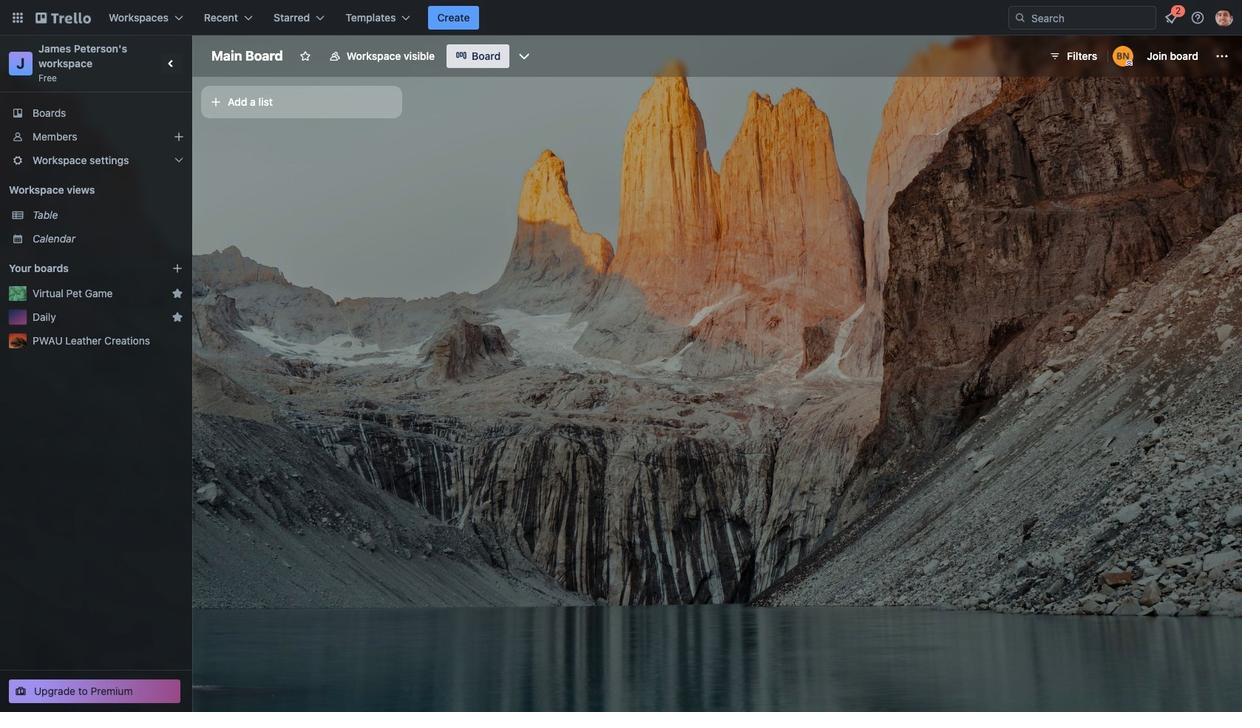 Task type: describe. For each thing, give the bounding box(es) containing it.
2 notifications image
[[1163, 9, 1181, 27]]

add board image
[[172, 263, 183, 274]]

customize views image
[[517, 49, 532, 64]]

Search field
[[1027, 7, 1156, 28]]

your boards with 3 items element
[[9, 260, 149, 277]]

search image
[[1015, 12, 1027, 24]]

1 starred icon image from the top
[[172, 288, 183, 300]]

workspace navigation collapse icon image
[[161, 53, 182, 74]]

show menu image
[[1215, 49, 1230, 64]]

this member is an admin of this board. image
[[1127, 60, 1133, 67]]

Board name text field
[[204, 44, 291, 68]]

2 starred icon image from the top
[[172, 311, 183, 323]]

primary element
[[0, 0, 1243, 36]]



Task type: vqa. For each thing, say whether or not it's contained in the screenshot.
search image
yes



Task type: locate. For each thing, give the bounding box(es) containing it.
james peterson (jamespeterson93) image
[[1216, 9, 1234, 27]]

back to home image
[[36, 6, 91, 30]]

star or unstar board image
[[299, 50, 311, 62]]

1 vertical spatial starred icon image
[[172, 311, 183, 323]]

0 vertical spatial starred icon image
[[172, 288, 183, 300]]

starred icon image
[[172, 288, 183, 300], [172, 311, 183, 323]]

ben nelson (bennelson96) image
[[1114, 46, 1134, 67]]

open information menu image
[[1191, 10, 1206, 25]]



